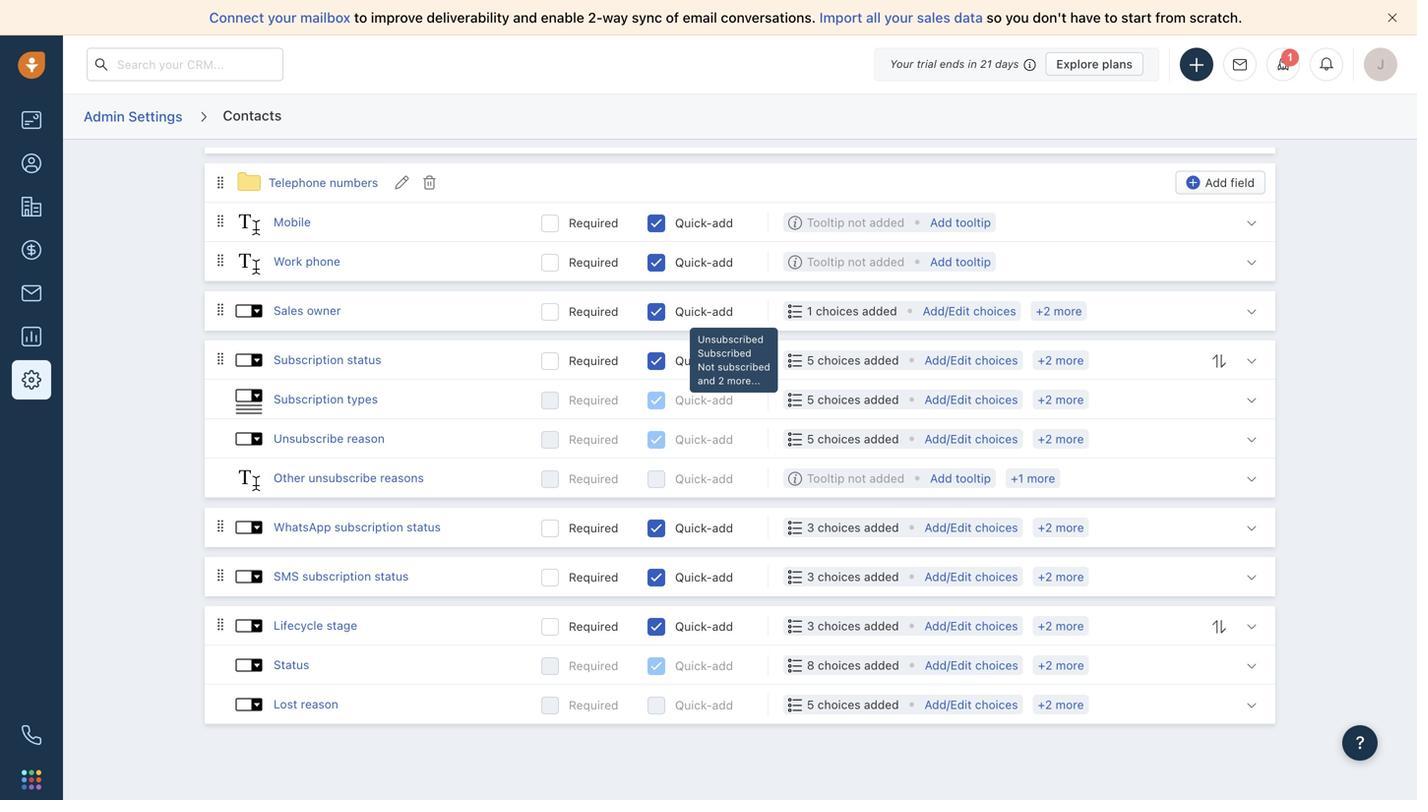 Task type: vqa. For each thing, say whether or not it's contained in the screenshot.
2nd add from the top
yes



Task type: locate. For each thing, give the bounding box(es) containing it.
3 5 from the top
[[807, 432, 815, 446]]

3 choices added for sms subscription status
[[807, 570, 899, 584]]

add/edit choices for subscription types
[[925, 393, 1018, 406]]

2-
[[588, 9, 603, 26]]

your
[[268, 9, 297, 26], [885, 9, 914, 26]]

1 vertical spatial tooltip
[[956, 255, 991, 269]]

2 tooltip from the top
[[807, 255, 845, 269]]

form multi_select_dropdown image
[[234, 387, 264, 416]]

9 required from the top
[[569, 570, 619, 584]]

12 quick- from the top
[[675, 698, 712, 712]]

sync
[[632, 9, 662, 26]]

add for other unsubscribe reasons
[[712, 472, 733, 486]]

1 vertical spatial subscription
[[302, 569, 371, 583]]

required for mobile
[[569, 216, 619, 230]]

4 5 choices added from the top
[[807, 698, 899, 712]]

0 horizontal spatial reason
[[301, 697, 338, 711]]

1 subscription from the top
[[274, 353, 344, 367]]

tooltip
[[807, 215, 845, 229], [807, 255, 845, 269], [807, 471, 845, 485]]

2 ui drag handle image from the top
[[215, 253, 226, 267]]

2 form text image from the top
[[234, 466, 264, 495]]

2 vertical spatial tooltip
[[956, 471, 991, 485]]

2 add tooltip link from the top
[[930, 252, 991, 272]]

7 quick-add from the top
[[675, 472, 733, 486]]

ui drag handle image for mobile
[[215, 214, 226, 228]]

1 vertical spatial form text image
[[234, 249, 264, 278]]

improve
[[371, 9, 423, 26]]

add inside button
[[1206, 176, 1228, 189]]

7 add from the top
[[712, 472, 733, 486]]

2 5 choices added from the top
[[807, 393, 899, 406]]

11 add from the top
[[712, 659, 733, 673]]

5 ui drag handle image from the top
[[215, 568, 226, 582]]

+1 more link
[[1011, 471, 1056, 485]]

status down whatsapp subscription status
[[375, 569, 409, 583]]

8 quick-add from the top
[[675, 521, 733, 535]]

form dropdown image left sms
[[234, 562, 264, 592]]

0 vertical spatial tooltip not added
[[807, 215, 905, 229]]

form dropdown image up form multi_select_dropdown icon
[[234, 345, 264, 375]]

ui drag handle image left work
[[215, 253, 226, 267]]

3 3 from the top
[[807, 619, 815, 633]]

2 vertical spatial not
[[848, 471, 866, 485]]

1 horizontal spatial 1
[[1288, 51, 1294, 63]]

import
[[820, 9, 863, 26]]

0 horizontal spatial to
[[354, 9, 367, 26]]

1 vertical spatial 1
[[807, 304, 813, 318]]

lifecycle stage
[[274, 619, 357, 632]]

subscription for sms
[[302, 569, 371, 583]]

not
[[848, 215, 866, 229], [848, 255, 866, 269], [848, 471, 866, 485]]

7 quick- from the top
[[675, 472, 712, 486]]

and down not
[[698, 375, 716, 386]]

1 vertical spatial add tooltip
[[930, 255, 991, 269]]

3 for whatsapp subscription status
[[807, 521, 815, 534]]

quick-add for lost reason
[[675, 698, 733, 712]]

quick-add for sales owner
[[675, 305, 733, 318]]

ui drag handle image left sms
[[215, 568, 226, 582]]

3 add tooltip from the top
[[930, 471, 991, 485]]

2
[[718, 375, 725, 386]]

1 form text image from the top
[[234, 121, 264, 151]]

1 to from the left
[[354, 9, 367, 26]]

0 vertical spatial subscription
[[335, 520, 403, 534]]

freshworks switcher image
[[22, 770, 41, 790]]

add
[[1206, 176, 1228, 189], [930, 215, 953, 229], [930, 255, 953, 269], [930, 471, 953, 485]]

not
[[698, 361, 715, 372]]

required for work phone
[[569, 255, 619, 269]]

whatsapp subscription status
[[274, 520, 441, 534]]

form dropdown image for sms subscription status
[[234, 562, 264, 592]]

tooltip not added
[[807, 215, 905, 229], [807, 255, 905, 269], [807, 471, 905, 485]]

add for work phone
[[930, 255, 953, 269]]

trial
[[917, 58, 937, 70]]

3 quick- from the top
[[675, 305, 712, 318]]

1 vertical spatial 3 choices added
[[807, 570, 899, 584]]

2 vertical spatial 3
[[807, 619, 815, 633]]

add/edit choices link for lost reason
[[925, 695, 1018, 715]]

1 vertical spatial tooltip
[[807, 255, 845, 269]]

quick- for unsubscribe reason
[[675, 433, 712, 446]]

0 vertical spatial not
[[848, 215, 866, 229]]

add/edit choices link for unsubscribe reason
[[925, 429, 1018, 449]]

11 quick- from the top
[[675, 659, 712, 673]]

5 add from the top
[[712, 393, 733, 407]]

9 add from the top
[[712, 570, 733, 584]]

your right 'all'
[[885, 9, 914, 26]]

your left 'mailbox' on the top of the page
[[268, 9, 297, 26]]

1 required from the top
[[569, 216, 619, 230]]

form dropdown image
[[234, 296, 264, 326], [234, 345, 264, 375], [234, 562, 264, 592], [234, 611, 264, 641], [234, 651, 264, 680], [234, 690, 264, 720]]

8 required from the top
[[569, 521, 619, 535]]

2 subscription from the top
[[274, 392, 344, 406]]

added for work phone
[[870, 255, 905, 269]]

ui drag handle image
[[215, 176, 226, 189], [215, 352, 226, 366], [215, 618, 226, 631]]

0 vertical spatial form text image
[[234, 121, 264, 151]]

1 horizontal spatial to
[[1105, 9, 1118, 26]]

quick- for other unsubscribe reasons
[[675, 472, 712, 486]]

+2
[[1036, 304, 1051, 318], [1038, 353, 1053, 367], [1038, 393, 1053, 406], [1038, 432, 1053, 446], [1038, 521, 1053, 534], [1038, 570, 1053, 584], [1038, 619, 1053, 633], [1038, 658, 1053, 672], [1038, 698, 1053, 712]]

2 quick-add from the top
[[675, 255, 733, 269]]

1 add from the top
[[712, 216, 733, 230]]

5 choices added
[[807, 353, 899, 367], [807, 393, 899, 406], [807, 432, 899, 446], [807, 698, 899, 712]]

1 vertical spatial 3
[[807, 570, 815, 584]]

subscription up subscription types
[[274, 353, 344, 367]]

to left start
[[1105, 9, 1118, 26]]

5
[[807, 353, 815, 367], [807, 393, 815, 406], [807, 432, 815, 446], [807, 698, 815, 712]]

3 required from the top
[[569, 305, 619, 318]]

form dropdown image for sales owner
[[234, 296, 264, 326]]

form text image left work
[[234, 249, 264, 278]]

2 add from the top
[[712, 255, 733, 269]]

12 quick-add from the top
[[675, 698, 733, 712]]

added for lifecycle stage
[[864, 619, 899, 633]]

9 quick- from the top
[[675, 570, 712, 584]]

1 for 1
[[1288, 51, 1294, 63]]

add for lost reason
[[712, 698, 733, 712]]

10 quick-add from the top
[[675, 620, 733, 633]]

1
[[1288, 51, 1294, 63], [807, 304, 813, 318]]

3 add tooltip link from the top
[[930, 468, 991, 488]]

and inside unsubscribed subscribed not subscribed and 2 more...
[[698, 375, 716, 386]]

subscribed
[[698, 347, 752, 359]]

tooltip for tooltip
[[956, 255, 991, 269]]

3 for sms subscription status
[[807, 570, 815, 584]]

4 add from the top
[[712, 354, 733, 368]]

added
[[870, 215, 905, 229], [870, 255, 905, 269], [862, 304, 897, 318], [864, 353, 899, 367], [864, 393, 899, 406], [864, 432, 899, 446], [870, 471, 905, 485], [864, 521, 899, 534], [864, 570, 899, 584], [864, 619, 899, 633], [864, 658, 899, 672], [864, 698, 899, 712]]

1 vertical spatial not
[[848, 255, 866, 269]]

form dropdown image left whatsapp
[[234, 513, 264, 542]]

other unsubscribe reasons
[[274, 471, 424, 485]]

2 to from the left
[[1105, 9, 1118, 26]]

0 horizontal spatial 1
[[807, 304, 813, 318]]

more
[[1054, 304, 1083, 318], [1056, 353, 1084, 367], [1056, 393, 1084, 406], [1056, 432, 1084, 446], [1027, 471, 1056, 485], [1056, 521, 1084, 534], [1056, 570, 1084, 584], [1056, 619, 1084, 633], [1056, 658, 1085, 672], [1056, 698, 1084, 712]]

1 vertical spatial reason
[[301, 697, 338, 711]]

more for unsubscribe reason
[[1056, 432, 1084, 446]]

telephone numbers link
[[269, 174, 378, 191]]

required for whatsapp subscription status
[[569, 521, 619, 535]]

5 required from the top
[[569, 393, 619, 407]]

0 vertical spatial 3 choices added
[[807, 521, 899, 534]]

3 5 choices added from the top
[[807, 432, 899, 446]]

status down reasons
[[407, 520, 441, 534]]

conversations.
[[721, 9, 816, 26]]

quick-
[[675, 216, 712, 230], [675, 255, 712, 269], [675, 305, 712, 318], [675, 354, 712, 368], [675, 393, 712, 407], [675, 433, 712, 446], [675, 472, 712, 486], [675, 521, 712, 535], [675, 570, 712, 584], [675, 620, 712, 633], [675, 659, 712, 673], [675, 698, 712, 712]]

tooltip
[[956, 215, 991, 229], [956, 255, 991, 269], [956, 471, 991, 485]]

add for lifecycle stage
[[712, 620, 733, 633]]

from
[[1156, 9, 1186, 26]]

form text image left other
[[234, 466, 264, 495]]

3 choices added
[[807, 521, 899, 534], [807, 570, 899, 584], [807, 619, 899, 633]]

more for whatsapp subscription status
[[1056, 521, 1084, 534]]

form dropdown image down form multi_select_dropdown icon
[[234, 424, 264, 454]]

+2 more for sales owner
[[1036, 304, 1083, 318]]

1 vertical spatial status
[[407, 520, 441, 534]]

add for sales owner
[[712, 305, 733, 318]]

2 form dropdown image from the top
[[234, 513, 264, 542]]

5 form dropdown image from the top
[[234, 651, 264, 680]]

2 your from the left
[[885, 9, 914, 26]]

6 add from the top
[[712, 433, 733, 446]]

10 required from the top
[[569, 620, 619, 633]]

+2 more link for unsubscribe reason
[[1038, 432, 1084, 446]]

6 required from the top
[[569, 433, 619, 446]]

1 tooltip from the top
[[956, 215, 991, 229]]

2 vertical spatial tooltip not added
[[807, 471, 905, 485]]

3 add from the top
[[712, 305, 733, 318]]

2 required from the top
[[569, 255, 619, 269]]

subscription down the other unsubscribe reasons
[[335, 520, 403, 534]]

1 form text image from the top
[[234, 210, 264, 239]]

Search your CRM... text field
[[87, 48, 284, 81]]

0 vertical spatial reason
[[347, 432, 385, 445]]

0 vertical spatial 3
[[807, 521, 815, 534]]

add tooltip link for add
[[930, 252, 991, 272]]

0 vertical spatial form dropdown image
[[234, 424, 264, 454]]

+2 more link for sales owner
[[1036, 304, 1083, 318]]

added for subscription status
[[864, 353, 899, 367]]

2 tooltip from the top
[[956, 255, 991, 269]]

4 form dropdown image from the top
[[234, 611, 264, 641]]

5 choices added for lost reason
[[807, 698, 899, 712]]

ui drag handle image for mobile
[[215, 176, 226, 189]]

status up types at the left of the page
[[347, 353, 381, 367]]

2 quick- from the top
[[675, 255, 712, 269]]

add/edit choices for lifecycle stage
[[925, 619, 1019, 633]]

11 required from the top
[[569, 659, 619, 673]]

phone
[[306, 254, 341, 268]]

add tooltip
[[930, 215, 991, 229], [930, 255, 991, 269], [930, 471, 991, 485]]

added for whatsapp subscription status
[[864, 521, 899, 534]]

3 choices added for whatsapp subscription status
[[807, 521, 899, 534]]

quick-add for sms subscription status
[[675, 570, 733, 584]]

+2 for whatsapp subscription status
[[1038, 521, 1053, 534]]

0 vertical spatial form text image
[[234, 210, 264, 239]]

reason right lost
[[301, 697, 338, 711]]

2 not from the top
[[848, 255, 866, 269]]

required for sales owner
[[569, 305, 619, 318]]

added for mobile
[[870, 215, 905, 229]]

+2 for lifecycle stage
[[1038, 619, 1053, 633]]

1 horizontal spatial and
[[698, 375, 716, 386]]

types
[[347, 392, 378, 406]]

subscribed
[[718, 361, 771, 372]]

required for sms subscription status
[[569, 570, 619, 584]]

3 tooltip from the top
[[807, 471, 845, 485]]

explore
[[1057, 57, 1099, 71]]

3 quick-add from the top
[[675, 305, 733, 318]]

1 quick-add from the top
[[675, 216, 733, 230]]

2 vertical spatial add tooltip
[[930, 471, 991, 485]]

1 vertical spatial tooltip not added
[[807, 255, 905, 269]]

subscription
[[274, 353, 344, 367], [274, 392, 344, 406]]

quick- for sms subscription status
[[675, 570, 712, 584]]

reason
[[347, 432, 385, 445], [301, 697, 338, 711]]

+2 more link for status
[[1038, 658, 1085, 672]]

5 quick-add from the top
[[675, 393, 733, 407]]

0 vertical spatial add tooltip link
[[930, 213, 991, 232]]

0 vertical spatial and
[[513, 9, 537, 26]]

have
[[1071, 9, 1101, 26]]

to
[[354, 9, 367, 26], [1105, 9, 1118, 26]]

3
[[807, 521, 815, 534], [807, 570, 815, 584], [807, 619, 815, 633]]

+2 for status
[[1038, 658, 1053, 672]]

0 vertical spatial subscription
[[274, 353, 344, 367]]

1 add tooltip from the top
[[930, 215, 991, 229]]

9 quick-add from the top
[[675, 570, 733, 584]]

10 quick- from the top
[[675, 620, 712, 633]]

form dropdown image left lost
[[234, 690, 264, 720]]

form dropdown image left sales
[[234, 296, 264, 326]]

subscription
[[335, 520, 403, 534], [302, 569, 371, 583]]

1 5 choices added from the top
[[807, 353, 899, 367]]

enable
[[541, 9, 585, 26]]

add tooltip link for add/edit
[[930, 468, 991, 488]]

ui drag handle image left sales
[[215, 303, 226, 316]]

quick-add for whatsapp subscription status
[[675, 521, 733, 535]]

numbers
[[330, 176, 378, 189]]

subscription up stage
[[302, 569, 371, 583]]

add/edit for sms subscription status
[[925, 570, 972, 584]]

quick-add for unsubscribe reason
[[675, 433, 733, 446]]

ui drag handle image left mobile
[[215, 214, 226, 228]]

+2 more
[[1036, 304, 1083, 318], [1038, 353, 1084, 367], [1038, 393, 1084, 406], [1038, 432, 1084, 446], [1038, 521, 1084, 534], [1038, 570, 1084, 584], [1038, 619, 1084, 633], [1038, 658, 1085, 672], [1038, 698, 1084, 712]]

add/edit choices link for status
[[925, 656, 1019, 675]]

ui drag handle image left whatsapp
[[215, 519, 226, 533]]

1 vertical spatial form text image
[[234, 466, 264, 495]]

7 required from the top
[[569, 472, 619, 486]]

add tooltip for add
[[930, 255, 991, 269]]

phone element
[[12, 716, 51, 755]]

2 5 from the top
[[807, 393, 815, 406]]

and left enable
[[513, 9, 537, 26]]

4 quick-add from the top
[[675, 354, 733, 368]]

contacts
[[223, 107, 282, 123]]

0 vertical spatial ui drag handle image
[[215, 176, 226, 189]]

tooltip
[[685, 328, 778, 393]]

work
[[274, 254, 302, 268]]

6 form dropdown image from the top
[[234, 690, 264, 720]]

subscription up unsubscribe
[[274, 392, 344, 406]]

add for subscription status
[[712, 354, 733, 368]]

4 required from the top
[[569, 354, 619, 368]]

2 vertical spatial 3 choices added
[[807, 619, 899, 633]]

5 quick- from the top
[[675, 393, 712, 407]]

11 quick-add from the top
[[675, 659, 733, 673]]

+2 more link for whatsapp subscription status
[[1038, 521, 1084, 534]]

1 ui drag handle image from the top
[[215, 176, 226, 189]]

1 vertical spatial form dropdown image
[[234, 513, 264, 542]]

3 ui drag handle image from the top
[[215, 618, 226, 631]]

6 quick-add from the top
[[675, 433, 733, 446]]

quick- for sales owner
[[675, 305, 712, 318]]

form text image
[[234, 121, 264, 151], [234, 249, 264, 278]]

1 form dropdown image from the top
[[234, 296, 264, 326]]

2 ui drag handle image from the top
[[215, 352, 226, 366]]

0 vertical spatial 1
[[1288, 51, 1294, 63]]

form dropdown image for unsubscribe reason
[[234, 424, 264, 454]]

tooltip not added for choices
[[807, 471, 905, 485]]

mailbox
[[300, 9, 351, 26]]

8 add from the top
[[712, 521, 733, 535]]

2 vertical spatial add tooltip link
[[930, 468, 991, 488]]

0 vertical spatial tooltip
[[807, 215, 845, 229]]

reason down types at the left of the page
[[347, 432, 385, 445]]

form text image for other unsubscribe reasons
[[234, 466, 264, 495]]

+2 more for whatsapp subscription status
[[1038, 521, 1084, 534]]

add
[[712, 216, 733, 230], [712, 255, 733, 269], [712, 305, 733, 318], [712, 354, 733, 368], [712, 393, 733, 407], [712, 433, 733, 446], [712, 472, 733, 486], [712, 521, 733, 535], [712, 570, 733, 584], [712, 620, 733, 633], [712, 659, 733, 673], [712, 698, 733, 712]]

1 form dropdown image from the top
[[234, 424, 264, 454]]

2 vertical spatial status
[[375, 569, 409, 583]]

+2 more for lost reason
[[1038, 698, 1084, 712]]

3 3 choices added from the top
[[807, 619, 899, 633]]

sales owner
[[274, 304, 341, 317]]

12 required from the top
[[569, 698, 619, 712]]

add/edit choices link for subscription types
[[925, 390, 1018, 409]]

status for whatsapp subscription status
[[407, 520, 441, 534]]

tooltip for tooltip
[[807, 255, 845, 269]]

add/edit
[[923, 304, 970, 318], [925, 353, 972, 367], [925, 393, 972, 406], [925, 432, 972, 446], [925, 521, 972, 534], [925, 570, 972, 584], [925, 619, 972, 633], [925, 658, 972, 672], [925, 698, 972, 712]]

0 vertical spatial tooltip
[[956, 215, 991, 229]]

1 tooltip not added from the top
[[807, 215, 905, 229]]

2 tooltip not added from the top
[[807, 255, 905, 269]]

1 5 from the top
[[807, 353, 815, 367]]

required for subscription status
[[569, 354, 619, 368]]

+2 more link for lost reason
[[1038, 698, 1084, 712]]

add/edit for status
[[925, 658, 972, 672]]

whatsapp
[[274, 520, 331, 534]]

3 not from the top
[[848, 471, 866, 485]]

sales
[[274, 304, 304, 317]]

8 quick- from the top
[[675, 521, 712, 535]]

1 ui drag handle image from the top
[[215, 214, 226, 228]]

add/edit choices link for subscription status
[[925, 350, 1018, 370]]

+2 more for status
[[1038, 658, 1085, 672]]

4 quick- from the top
[[675, 354, 712, 368]]

1 choices added
[[807, 304, 897, 318]]

1 not from the top
[[848, 215, 866, 229]]

more for other unsubscribe reasons
[[1027, 471, 1056, 485]]

of
[[666, 9, 679, 26]]

status
[[347, 353, 381, 367], [407, 520, 441, 534], [375, 569, 409, 583]]

6 quick- from the top
[[675, 433, 712, 446]]

2 3 from the top
[[807, 570, 815, 584]]

2 3 choices added from the top
[[807, 570, 899, 584]]

form text image
[[234, 210, 264, 239], [234, 466, 264, 495]]

deliverability
[[427, 9, 510, 26]]

1 3 from the top
[[807, 521, 815, 534]]

+2 more link
[[1036, 304, 1083, 318], [1038, 353, 1084, 367], [1038, 393, 1084, 406], [1038, 432, 1084, 446], [1038, 521, 1084, 534], [1038, 570, 1084, 584], [1038, 619, 1084, 633], [1038, 658, 1085, 672], [1038, 698, 1084, 712]]

2 vertical spatial ui drag handle image
[[215, 618, 226, 631]]

1 vertical spatial and
[[698, 375, 716, 386]]

add/edit choices for whatsapp subscription status
[[925, 521, 1019, 534]]

add for other unsubscribe reasons
[[930, 471, 953, 485]]

2 form text image from the top
[[234, 249, 264, 278]]

0 horizontal spatial your
[[268, 9, 297, 26]]

1 vertical spatial add tooltip link
[[930, 252, 991, 272]]

0 vertical spatial add tooltip
[[930, 215, 991, 229]]

form text image left mobile
[[234, 210, 264, 239]]

4 5 from the top
[[807, 698, 815, 712]]

10 add from the top
[[712, 620, 733, 633]]

ui drag handle image
[[215, 214, 226, 228], [215, 253, 226, 267], [215, 303, 226, 316], [215, 519, 226, 533], [215, 568, 226, 582]]

to right 'mailbox' on the top of the page
[[354, 9, 367, 26]]

+2 for unsubscribe reason
[[1038, 432, 1053, 446]]

0 vertical spatial status
[[347, 353, 381, 367]]

4 ui drag handle image from the top
[[215, 519, 226, 533]]

1 horizontal spatial reason
[[347, 432, 385, 445]]

quick-add
[[675, 216, 733, 230], [675, 255, 733, 269], [675, 305, 733, 318], [675, 354, 733, 368], [675, 393, 733, 407], [675, 433, 733, 446], [675, 472, 733, 486], [675, 521, 733, 535], [675, 570, 733, 584], [675, 620, 733, 633], [675, 659, 733, 673], [675, 698, 733, 712]]

2 vertical spatial tooltip
[[807, 471, 845, 485]]

2 add tooltip from the top
[[930, 255, 991, 269]]

1 quick- from the top
[[675, 216, 712, 230]]

form dropdown image
[[234, 424, 264, 454], [234, 513, 264, 542]]

12 add from the top
[[712, 698, 733, 712]]

1 vertical spatial ui drag handle image
[[215, 352, 226, 366]]

1 inside 1 link
[[1288, 51, 1294, 63]]

1 horizontal spatial your
[[885, 9, 914, 26]]

1 vertical spatial subscription
[[274, 392, 344, 406]]

settings
[[128, 108, 183, 124]]

add/edit choices link
[[923, 301, 1017, 321], [925, 350, 1018, 370], [925, 390, 1018, 409], [925, 429, 1018, 449], [925, 518, 1019, 537], [925, 567, 1019, 587], [925, 616, 1019, 636], [925, 656, 1019, 675], [925, 695, 1018, 715]]

form dropdown image left lifecycle
[[234, 611, 264, 641]]

add/edit choices link for whatsapp subscription status
[[925, 518, 1019, 537]]

subscription for subscription status
[[274, 353, 344, 367]]

add/edit for whatsapp subscription status
[[925, 521, 972, 534]]

data
[[954, 9, 983, 26]]

required
[[569, 216, 619, 230], [569, 255, 619, 269], [569, 305, 619, 318], [569, 354, 619, 368], [569, 393, 619, 407], [569, 433, 619, 446], [569, 472, 619, 486], [569, 521, 619, 535], [569, 570, 619, 584], [569, 620, 619, 633], [569, 659, 619, 673], [569, 698, 619, 712]]

3 ui drag handle image from the top
[[215, 303, 226, 316]]

form dropdown image left status
[[234, 651, 264, 680]]

+2 for subscription types
[[1038, 393, 1053, 406]]

quick- for subscription types
[[675, 393, 712, 407]]

form text image right settings
[[234, 121, 264, 151]]

tooltip for choices
[[956, 471, 991, 485]]



Task type: describe. For each thing, give the bounding box(es) containing it.
scratch.
[[1190, 9, 1243, 26]]

1 your from the left
[[268, 9, 297, 26]]

add for sms subscription status
[[712, 570, 733, 584]]

quick-add for work phone
[[675, 255, 733, 269]]

status
[[274, 658, 309, 672]]

quick-add for other unsubscribe reasons
[[675, 472, 733, 486]]

8
[[807, 658, 815, 672]]

sales
[[917, 9, 951, 26]]

sms
[[274, 569, 299, 583]]

start
[[1122, 9, 1152, 26]]

status for sms subscription status
[[375, 569, 409, 583]]

other
[[274, 471, 305, 485]]

connect
[[209, 9, 264, 26]]

ends
[[940, 58, 965, 70]]

lifecycle
[[274, 619, 323, 632]]

8 choices added
[[807, 658, 899, 672]]

more...
[[727, 375, 761, 386]]

+1
[[1011, 471, 1024, 485]]

explore plans link
[[1046, 52, 1144, 76]]

5 choices added for subscription types
[[807, 393, 899, 406]]

form dropdown image for subscription status
[[234, 345, 264, 375]]

1 link
[[1267, 48, 1300, 81]]

subscription types
[[274, 392, 378, 406]]

+2 more for subscription types
[[1038, 393, 1084, 406]]

subscription status
[[274, 353, 381, 367]]

send email image
[[1234, 58, 1247, 71]]

add/edit choices for sms subscription status
[[925, 570, 1019, 584]]

added for subscription types
[[864, 393, 899, 406]]

so
[[987, 9, 1002, 26]]

way
[[603, 9, 628, 26]]

stage
[[327, 619, 357, 632]]

required for status
[[569, 659, 619, 673]]

ui drag handle image for sales owner
[[215, 303, 226, 316]]

added for sales owner
[[862, 304, 897, 318]]

quick-add for subscription status
[[675, 354, 733, 368]]

more for lifecycle stage
[[1056, 619, 1084, 633]]

form dropdown image for status
[[234, 651, 264, 680]]

+2 more for lifecycle stage
[[1038, 619, 1084, 633]]

field
[[1231, 176, 1255, 189]]

unsubscribe
[[274, 432, 344, 445]]

add/edit for sales owner
[[923, 304, 970, 318]]

explore plans
[[1057, 57, 1133, 71]]

3 choices added for lifecycle stage
[[807, 619, 899, 633]]

quick-add for status
[[675, 659, 733, 673]]

1 tooltip from the top
[[807, 215, 845, 229]]

add/edit choices for subscription status
[[925, 353, 1018, 367]]

admin settings link
[[83, 101, 184, 132]]

add/edit for subscription status
[[925, 353, 972, 367]]

5 choices added for unsubscribe reason
[[807, 432, 899, 446]]

your trial ends in 21 days
[[890, 58, 1019, 70]]

5 for subscription types
[[807, 393, 815, 406]]

connect your mailbox link
[[209, 9, 354, 26]]

add for status
[[712, 659, 733, 673]]

don't
[[1033, 9, 1067, 26]]

close image
[[1388, 13, 1398, 23]]

added for unsubscribe reason
[[864, 432, 899, 446]]

unsubscribed subscribed not subscribed and 2 more...
[[698, 334, 771, 386]]

5 for subscription status
[[807, 353, 815, 367]]

days
[[995, 58, 1019, 70]]

connect your mailbox to improve deliverability and enable 2-way sync of email conversations. import all your sales data so you don't have to start from scratch.
[[209, 9, 1243, 26]]

form dropdown image for whatsapp subscription status
[[234, 513, 264, 542]]

sms subscription status
[[274, 569, 409, 583]]

more for sales owner
[[1054, 304, 1083, 318]]

+1 more
[[1011, 471, 1056, 485]]

quick- for mobile
[[675, 216, 712, 230]]

work phone
[[274, 254, 341, 268]]

1 add tooltip link from the top
[[930, 213, 991, 232]]

tooltip containing unsubscribed
[[685, 328, 778, 393]]

add field
[[1206, 176, 1255, 189]]

required for other unsubscribe reasons
[[569, 472, 619, 486]]

quick-add for mobile
[[675, 216, 733, 230]]

phone image
[[22, 726, 41, 745]]

required for unsubscribe reason
[[569, 433, 619, 446]]

added for status
[[864, 658, 899, 672]]

lost
[[274, 697, 298, 711]]

reasons
[[380, 471, 424, 485]]

add/edit choices link for sms subscription status
[[925, 567, 1019, 587]]

add/edit for unsubscribe reason
[[925, 432, 972, 446]]

unsubscribed
[[698, 334, 764, 345]]

plans
[[1103, 57, 1133, 71]]

owner
[[307, 304, 341, 317]]

lost reason
[[274, 697, 338, 711]]

in
[[968, 58, 977, 70]]

mobile
[[274, 215, 311, 229]]

required for subscription types
[[569, 393, 619, 407]]

+2 more link for subscription types
[[1038, 393, 1084, 406]]

tooltip for 5
[[807, 471, 845, 485]]

add/edit choices link for lifecycle stage
[[925, 616, 1019, 636]]

quick- for whatsapp subscription status
[[675, 521, 712, 535]]

your
[[890, 58, 914, 70]]

not for choices
[[848, 471, 866, 485]]

you
[[1006, 9, 1029, 26]]

add/edit choices for sales owner
[[923, 304, 1017, 318]]

ui drag handle image for work phone
[[215, 253, 226, 267]]

add field button
[[1176, 171, 1266, 194]]

quick-add for subscription types
[[675, 393, 733, 407]]

admin
[[84, 108, 125, 124]]

+2 more link for sms subscription status
[[1038, 570, 1084, 584]]

form dropdown image for lifecycle stage
[[234, 611, 264, 641]]

unsubscribe
[[309, 471, 377, 485]]

add for mobile
[[712, 216, 733, 230]]

+2 for sales owner
[[1036, 304, 1051, 318]]

add for work phone
[[712, 255, 733, 269]]

quick- for status
[[675, 659, 712, 673]]

ui drag handle image for subscription types
[[215, 352, 226, 366]]

21
[[981, 58, 992, 70]]

unsubscribe reason
[[274, 432, 385, 445]]

subscription for subscription types
[[274, 392, 344, 406]]

email
[[683, 9, 717, 26]]

5 for lost reason
[[807, 698, 815, 712]]

telephone
[[269, 176, 326, 189]]

quick-add for lifecycle stage
[[675, 620, 733, 633]]

add for mobile
[[930, 215, 953, 229]]

all
[[866, 9, 881, 26]]

add for whatsapp subscription status
[[712, 521, 733, 535]]

required for lost reason
[[569, 698, 619, 712]]

+2 more link for lifecycle stage
[[1038, 619, 1084, 633]]

+2 more for unsubscribe reason
[[1038, 432, 1084, 446]]

import all your sales data link
[[820, 9, 987, 26]]

admin settings
[[84, 108, 183, 124]]

form dropdown image for lost reason
[[234, 690, 264, 720]]

add for subscription types
[[712, 393, 733, 407]]

0 horizontal spatial and
[[513, 9, 537, 26]]

subscription for whatsapp
[[335, 520, 403, 534]]

quick- for lifecycle stage
[[675, 620, 712, 633]]

add for unsubscribe reason
[[712, 433, 733, 446]]

telephone numbers
[[269, 176, 378, 189]]

add/edit choices for unsubscribe reason
[[925, 432, 1018, 446]]

add tooltip for add/edit
[[930, 471, 991, 485]]

+2 for lost reason
[[1038, 698, 1053, 712]]



